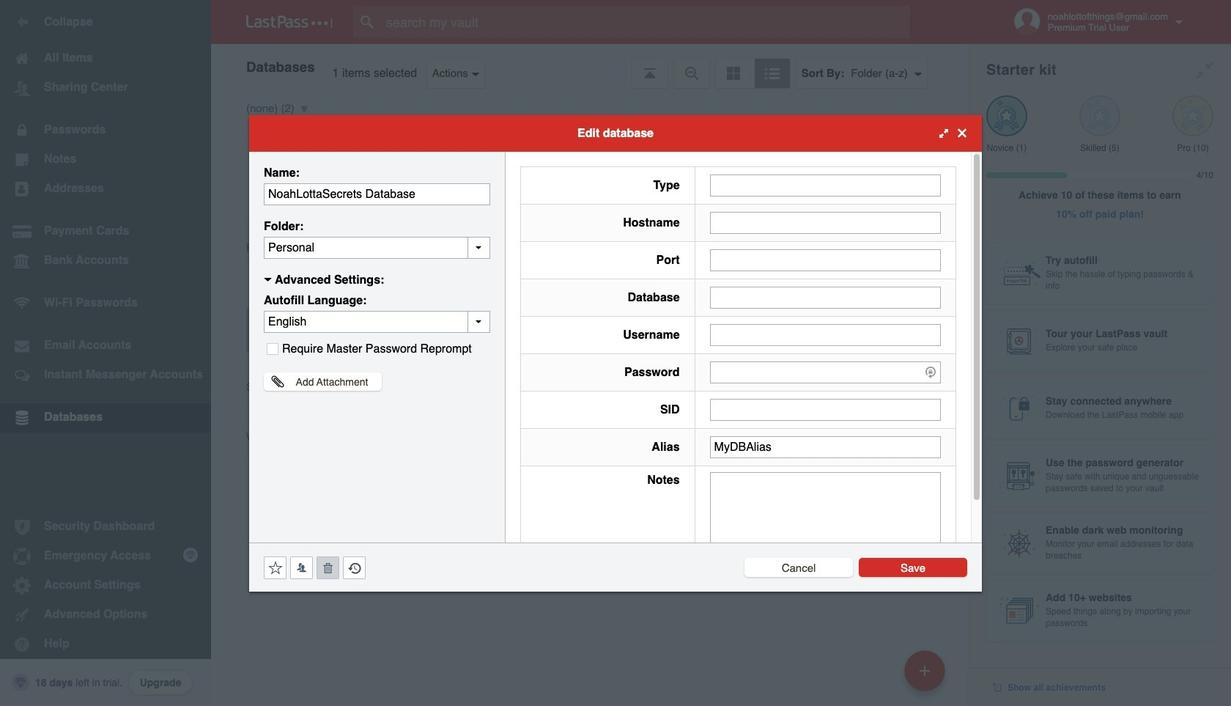 Task type: vqa. For each thing, say whether or not it's contained in the screenshot.
dialog
yes



Task type: locate. For each thing, give the bounding box(es) containing it.
Search search field
[[353, 6, 939, 38]]

new item image
[[920, 665, 931, 676]]

None text field
[[710, 286, 942, 308], [710, 324, 942, 346], [710, 436, 942, 458], [710, 286, 942, 308], [710, 324, 942, 346], [710, 436, 942, 458]]

lastpass image
[[246, 15, 333, 29]]

new item navigation
[[900, 646, 955, 706]]

None password field
[[710, 361, 942, 383]]

None text field
[[710, 174, 942, 196], [264, 183, 491, 205], [710, 212, 942, 234], [264, 236, 491, 258], [710, 249, 942, 271], [710, 399, 942, 421], [710, 472, 942, 563], [710, 174, 942, 196], [264, 183, 491, 205], [710, 212, 942, 234], [264, 236, 491, 258], [710, 249, 942, 271], [710, 399, 942, 421], [710, 472, 942, 563]]

vault options navigation
[[211, 44, 969, 88]]

dialog
[[249, 115, 983, 591]]



Task type: describe. For each thing, give the bounding box(es) containing it.
main navigation navigation
[[0, 0, 211, 706]]

search my vault text field
[[353, 6, 939, 38]]



